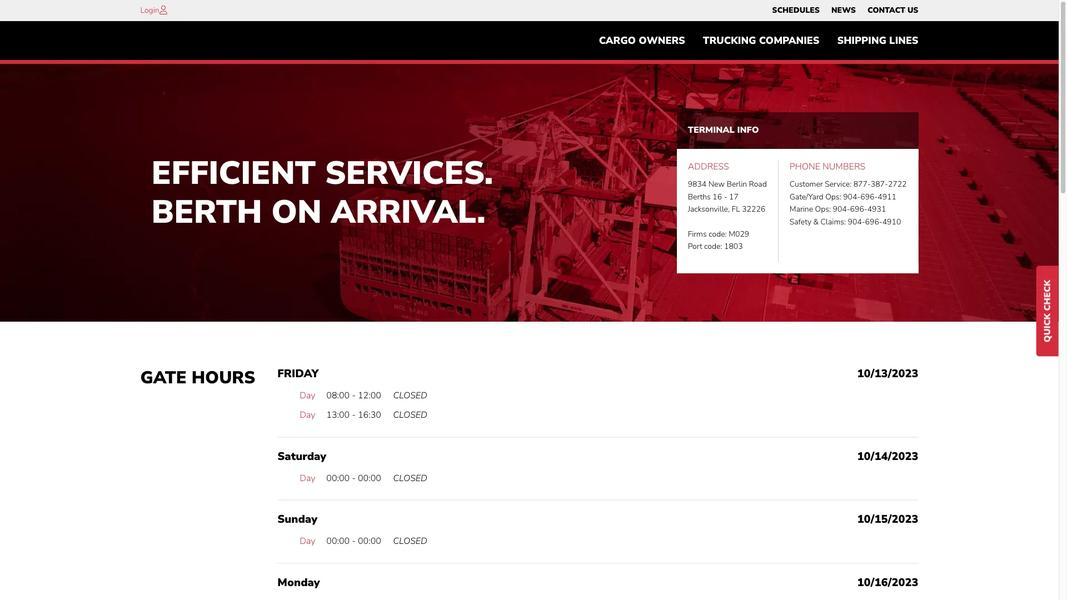Task type: describe. For each thing, give the bounding box(es) containing it.
efficient
[[151, 151, 316, 195]]

1 vertical spatial code:
[[704, 241, 722, 252]]

2722
[[888, 179, 907, 190]]

owners
[[639, 34, 685, 47]]

2 vertical spatial 904-
[[848, 217, 865, 227]]

road
[[749, 179, 767, 190]]

- for saturday
[[352, 472, 356, 485]]

00:00 - 00:00 for sunday
[[326, 535, 381, 548]]

closed for saturday
[[393, 472, 427, 485]]

friday
[[278, 366, 319, 381]]

day for sunday
[[300, 535, 315, 548]]

menu bar containing cargo owners
[[590, 29, 927, 52]]

shipping
[[837, 34, 887, 47]]

cargo owners link
[[590, 29, 694, 52]]

quick
[[1042, 314, 1054, 343]]

1 vertical spatial ops:
[[815, 204, 831, 215]]

trucking companies
[[703, 34, 820, 47]]

day for saturday
[[300, 472, 315, 485]]

numbers
[[823, 161, 866, 173]]

new
[[709, 179, 725, 190]]

0 vertical spatial ops:
[[826, 192, 841, 202]]

9834
[[688, 179, 707, 190]]

10/13/2023
[[857, 366, 919, 381]]

shipping lines link
[[828, 29, 927, 52]]

info
[[737, 124, 759, 136]]

on
[[271, 190, 322, 234]]

10/16/2023
[[857, 575, 919, 590]]

0 vertical spatial code:
[[709, 229, 727, 240]]

10/15/2023
[[857, 512, 919, 527]]

monday
[[278, 575, 320, 590]]

hours
[[192, 366, 255, 389]]

gate/yard
[[790, 192, 824, 202]]

9834 new berlin road berths 16 - 17 jacksonville, fl 32226
[[688, 179, 767, 215]]

shipping lines
[[837, 34, 919, 47]]

port
[[688, 241, 702, 252]]

387-
[[871, 179, 888, 190]]

claims:
[[821, 217, 846, 227]]

10/14/2023
[[857, 449, 919, 464]]

cargo owners
[[599, 34, 685, 47]]

customer service: 877-387-2722 gate/yard ops: 904-696-4911 marine ops: 904-696-4931 safety & claims: 904-696-4910
[[790, 179, 907, 227]]

1803
[[724, 241, 743, 252]]

17
[[729, 192, 739, 202]]

services.
[[325, 151, 493, 195]]

news link
[[831, 3, 856, 18]]

16
[[713, 192, 722, 202]]

contact us
[[868, 5, 919, 16]]

1 vertical spatial 904-
[[833, 204, 850, 215]]

fl
[[732, 204, 740, 215]]

jacksonville,
[[688, 204, 730, 215]]

arrival.
[[331, 190, 486, 234]]

check
[[1042, 280, 1054, 311]]

1 vertical spatial 696-
[[850, 204, 867, 215]]

- inside 9834 new berlin road berths 16 - 17 jacksonville, fl 32226
[[724, 192, 727, 202]]

m029
[[729, 229, 749, 240]]

trucking companies link
[[694, 29, 828, 52]]

4910
[[882, 217, 901, 227]]

berlin
[[727, 179, 747, 190]]

0 vertical spatial 904-
[[843, 192, 861, 202]]

us
[[908, 5, 919, 16]]

phone numbers
[[790, 161, 866, 173]]

- for friday
[[352, 389, 356, 402]]

cargo
[[599, 34, 636, 47]]

safety
[[790, 217, 812, 227]]

user image
[[159, 6, 167, 14]]



Task type: vqa. For each thing, say whether or not it's contained in the screenshot.
results
no



Task type: locate. For each thing, give the bounding box(es) containing it.
saturday
[[278, 449, 326, 464]]

2 closed from the top
[[393, 409, 427, 421]]

904- up "claims:"
[[833, 204, 850, 215]]

terminal info
[[688, 124, 759, 136]]

code: up 1803
[[709, 229, 727, 240]]

login
[[140, 5, 159, 16]]

32226
[[742, 204, 765, 215]]

terminal
[[688, 124, 735, 136]]

day for friday
[[300, 389, 315, 402]]

quick check link
[[1037, 266, 1059, 356]]

0 vertical spatial 696-
[[861, 192, 878, 202]]

ops:
[[826, 192, 841, 202], [815, 204, 831, 215]]

904- down 877-
[[843, 192, 861, 202]]

marine
[[790, 204, 813, 215]]

day down saturday
[[300, 472, 315, 485]]

00:00 - 00:00 for saturday
[[326, 472, 381, 485]]

877-
[[854, 179, 871, 190]]

00:00
[[326, 472, 350, 485], [358, 472, 381, 485], [326, 535, 350, 548], [358, 535, 381, 548]]

menu bar containing schedules
[[766, 3, 924, 18]]

menu bar
[[766, 3, 924, 18], [590, 29, 927, 52]]

service:
[[825, 179, 852, 190]]

contact
[[868, 5, 905, 16]]

closed for friday
[[393, 389, 427, 402]]

2 day from the top
[[300, 409, 315, 421]]

schedules link
[[772, 3, 820, 18]]

firms code:  m029 port code:  1803
[[688, 229, 749, 252]]

&
[[814, 217, 819, 227]]

day left 13:00 at the left of the page
[[300, 409, 315, 421]]

address
[[688, 161, 729, 173]]

4911
[[878, 192, 897, 202]]

1 00:00 - 00:00 from the top
[[326, 472, 381, 485]]

904-
[[843, 192, 861, 202], [833, 204, 850, 215], [848, 217, 865, 227]]

- for sunday
[[352, 535, 356, 548]]

schedules
[[772, 5, 820, 16]]

2 vertical spatial 696-
[[865, 217, 883, 227]]

gate hours
[[140, 366, 255, 389]]

menu bar down schedules link
[[590, 29, 927, 52]]

1 day from the top
[[300, 389, 315, 402]]

gate
[[140, 366, 187, 389]]

0 vertical spatial menu bar
[[766, 3, 924, 18]]

696-
[[861, 192, 878, 202], [850, 204, 867, 215], [865, 217, 883, 227]]

08:00 - 12:00
[[326, 389, 381, 402]]

news
[[831, 5, 856, 16]]

4 closed from the top
[[393, 535, 427, 548]]

quick check
[[1042, 280, 1054, 343]]

1 vertical spatial menu bar
[[590, 29, 927, 52]]

13:00
[[326, 409, 350, 421]]

ops: up &
[[815, 204, 831, 215]]

customer
[[790, 179, 823, 190]]

trucking
[[703, 34, 756, 47]]

1 closed from the top
[[393, 389, 427, 402]]

berths
[[688, 192, 711, 202]]

phone
[[790, 161, 820, 173]]

sunday
[[278, 512, 317, 527]]

companies
[[759, 34, 820, 47]]

day down the sunday
[[300, 535, 315, 548]]

closed for sunday
[[393, 535, 427, 548]]

firms
[[688, 229, 707, 240]]

13:00 - 16:30
[[326, 409, 381, 421]]

12:00
[[358, 389, 381, 402]]

lines
[[889, 34, 919, 47]]

16:30
[[358, 409, 381, 421]]

efficient services. berth on arrival.
[[151, 151, 493, 234]]

3 closed from the top
[[393, 472, 427, 485]]

code: right port
[[704, 241, 722, 252]]

menu bar up shipping
[[766, 3, 924, 18]]

2 00:00 - 00:00 from the top
[[326, 535, 381, 548]]

-
[[724, 192, 727, 202], [352, 389, 356, 402], [352, 409, 356, 421], [352, 472, 356, 485], [352, 535, 356, 548]]

08:00
[[326, 389, 350, 402]]

1 vertical spatial 00:00 - 00:00
[[326, 535, 381, 548]]

closed
[[393, 389, 427, 402], [393, 409, 427, 421], [393, 472, 427, 485], [393, 535, 427, 548]]

3 day from the top
[[300, 472, 315, 485]]

contact us link
[[868, 3, 919, 18]]

berth
[[151, 190, 262, 234]]

login link
[[140, 5, 159, 16]]

0 vertical spatial 00:00 - 00:00
[[326, 472, 381, 485]]

day
[[300, 389, 315, 402], [300, 409, 315, 421], [300, 472, 315, 485], [300, 535, 315, 548]]

ops: down service: at the right top of page
[[826, 192, 841, 202]]

00:00 - 00:00
[[326, 472, 381, 485], [326, 535, 381, 548]]

4931
[[867, 204, 886, 215]]

code:
[[709, 229, 727, 240], [704, 241, 722, 252]]

4 day from the top
[[300, 535, 315, 548]]

904- right "claims:"
[[848, 217, 865, 227]]

day down friday
[[300, 389, 315, 402]]



